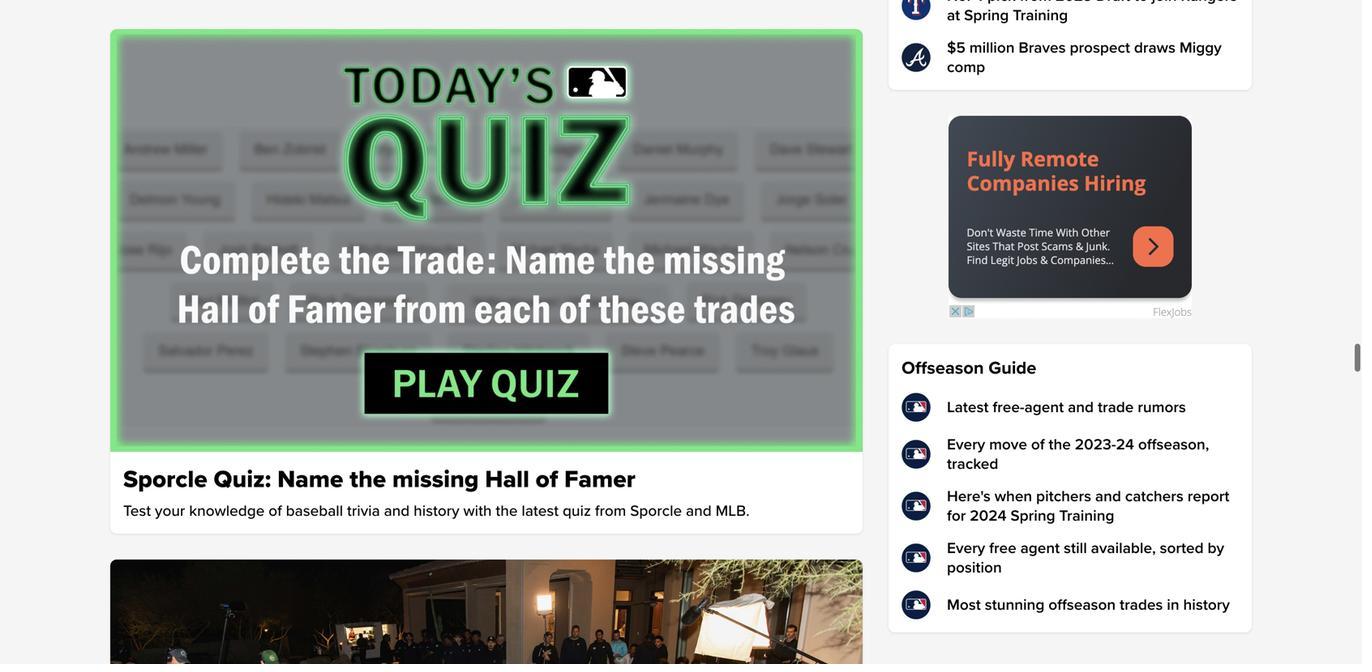 Task type: describe. For each thing, give the bounding box(es) containing it.
hall
[[485, 465, 529, 495]]

guide
[[989, 358, 1037, 379]]

sporcle quiz: name the missing hall of famer image
[[110, 29, 863, 452]]

advertisement element
[[949, 116, 1192, 319]]

trades
[[1120, 596, 1163, 615]]

position
[[947, 559, 1002, 578]]

missing
[[392, 465, 479, 495]]

0 horizontal spatial of
[[269, 502, 282, 521]]

latest
[[947, 399, 989, 417]]

when
[[995, 488, 1032, 506]]

1 horizontal spatial the
[[496, 502, 518, 521]]

offseason
[[1049, 596, 1116, 615]]

in
[[1167, 596, 1179, 615]]

here's when pitchers and catchers report for 2024 spring training
[[947, 488, 1230, 526]]

latest free-agent and trade rumors
[[947, 399, 1186, 417]]

draft
[[1096, 0, 1130, 5]]

name
[[277, 465, 343, 495]]

2024
[[970, 507, 1007, 526]]

no. 4 pick from 2023 draft to join rangers at spring training link
[[902, 0, 1239, 25]]

rangers image
[[902, 0, 931, 20]]

and inside latest free-agent and trade rumors link
[[1068, 399, 1094, 417]]

tracked
[[947, 455, 998, 474]]

agent for free-
[[1025, 399, 1064, 417]]

offseason,
[[1138, 436, 1209, 454]]

to
[[1134, 0, 1148, 5]]

miggy
[[1180, 39, 1222, 57]]

latest free-agent and trade rumors link
[[902, 393, 1239, 422]]

24
[[1116, 436, 1134, 454]]

sporcle quiz: name the missing hall of famer test your knowledge of baseball trivia and history with the latest quiz from sporcle and mlb.
[[123, 465, 750, 521]]

still
[[1064, 540, 1087, 558]]

trivia
[[347, 502, 380, 521]]

spring inside the no. 4 pick from 2023 draft to join rangers at spring training
[[964, 6, 1009, 25]]

1 horizontal spatial sporcle
[[630, 502, 682, 521]]

every move of the 2023-24 offseason, tracked
[[947, 436, 1209, 474]]

history inside sporcle quiz: name the missing hall of famer test your knowledge of baseball trivia and history with the latest quiz from sporcle and mlb.
[[414, 502, 459, 521]]

mlb image for most
[[902, 591, 931, 620]]

sorted
[[1160, 540, 1204, 558]]

mlb image for here's
[[902, 492, 931, 521]]

million
[[970, 39, 1015, 57]]

report
[[1188, 488, 1230, 506]]

mlb image for every
[[902, 544, 931, 573]]

pitchers
[[1036, 488, 1091, 506]]

free-
[[993, 399, 1025, 417]]

for
[[947, 507, 966, 526]]

most
[[947, 596, 981, 615]]

mlb image for every
[[902, 440, 931, 469]]

at
[[947, 6, 960, 25]]

here's
[[947, 488, 991, 506]]

2023-
[[1075, 436, 1116, 454]]

mlb image for latest
[[902, 393, 931, 422]]

training inside the no. 4 pick from 2023 draft to join rangers at spring training
[[1013, 6, 1068, 25]]

latest
[[522, 502, 559, 521]]

every move of the 2023-24 offseason, tracked link
[[902, 435, 1239, 474]]

no. 4 pick from 2023 draft to join rangers at spring training
[[947, 0, 1237, 25]]

offseason
[[902, 358, 984, 379]]

prospect
[[1070, 39, 1130, 57]]

offseason guide
[[902, 358, 1037, 379]]

mlb.
[[716, 502, 750, 521]]

4
[[975, 0, 984, 5]]

braves image
[[902, 43, 931, 72]]

0 vertical spatial sporcle
[[123, 465, 207, 495]]

every free agent still available, sorted by position link
[[902, 539, 1239, 578]]



Task type: locate. For each thing, give the bounding box(es) containing it.
2 horizontal spatial of
[[1031, 436, 1045, 454]]

rangers
[[1181, 0, 1237, 5]]

by
[[1208, 540, 1224, 558]]

sporcle up your
[[123, 465, 207, 495]]

training up braves
[[1013, 6, 1068, 25]]

2 mlb image from the top
[[902, 544, 931, 573]]

0 vertical spatial mlb image
[[902, 492, 931, 521]]

1 vertical spatial spring
[[1011, 507, 1055, 526]]

the left the 2023-
[[1049, 436, 1071, 454]]

and left trade
[[1068, 399, 1094, 417]]

and
[[1068, 399, 1094, 417], [1095, 488, 1121, 506], [384, 502, 410, 521], [686, 502, 712, 521]]

from inside sporcle quiz: name the missing hall of famer test your knowledge of baseball trivia and history with the latest quiz from sporcle and mlb.
[[595, 502, 626, 521]]

pick
[[988, 0, 1016, 5]]

famer
[[564, 465, 636, 495]]

of
[[1031, 436, 1045, 454], [536, 465, 558, 495], [269, 502, 282, 521]]

from inside the no. 4 pick from 2023 draft to join rangers at spring training
[[1020, 0, 1052, 5]]

the
[[1049, 436, 1071, 454], [350, 465, 386, 495], [496, 502, 518, 521]]

the for 2023-
[[1049, 436, 1071, 454]]

spring down when
[[1011, 507, 1055, 526]]

of left the baseball
[[269, 502, 282, 521]]

catchers
[[1125, 488, 1184, 506]]

1 vertical spatial agent
[[1021, 540, 1060, 558]]

0 vertical spatial history
[[414, 502, 459, 521]]

test
[[123, 502, 151, 521]]

and right the "trivia"
[[384, 502, 410, 521]]

2 every from the top
[[947, 540, 985, 558]]

mlb image
[[902, 393, 931, 422], [902, 440, 931, 469]]

trade
[[1098, 399, 1134, 417]]

knowledge
[[189, 502, 265, 521]]

1 horizontal spatial history
[[1183, 596, 1230, 615]]

from
[[1020, 0, 1052, 5], [595, 502, 626, 521]]

and left mlb.
[[686, 502, 712, 521]]

2 vertical spatial of
[[269, 502, 282, 521]]

every up the "tracked" at the right of the page
[[947, 436, 985, 454]]

2 vertical spatial the
[[496, 502, 518, 521]]

agent inside latest free-agent and trade rumors link
[[1025, 399, 1064, 417]]

every
[[947, 436, 985, 454], [947, 540, 985, 558]]

1 vertical spatial mlb image
[[902, 544, 931, 573]]

most stunning offseason trades in history
[[947, 596, 1230, 615]]

2 vertical spatial mlb image
[[902, 591, 931, 620]]

of right the move
[[1031, 436, 1045, 454]]

rumors
[[1138, 399, 1186, 417]]

the up the "trivia"
[[350, 465, 386, 495]]

agent
[[1025, 399, 1064, 417], [1021, 540, 1060, 558]]

0 horizontal spatial spring
[[964, 6, 1009, 25]]

from down famer at the bottom left of page
[[595, 502, 626, 521]]

$5 million braves prospect draws miggy comp
[[947, 39, 1222, 77]]

1 vertical spatial sporcle
[[630, 502, 682, 521]]

of inside every move of the 2023-24 offseason, tracked
[[1031, 436, 1045, 454]]

1 horizontal spatial spring
[[1011, 507, 1055, 526]]

every for every move of the 2023-24 offseason, tracked
[[947, 436, 985, 454]]

quiz:
[[214, 465, 271, 495]]

0 horizontal spatial history
[[414, 502, 459, 521]]

stunning
[[985, 596, 1045, 615]]

mlb image
[[902, 492, 931, 521], [902, 544, 931, 573], [902, 591, 931, 620]]

braves
[[1019, 39, 1066, 57]]

sporcle
[[123, 465, 207, 495], [630, 502, 682, 521]]

with
[[463, 502, 492, 521]]

0 horizontal spatial the
[[350, 465, 386, 495]]

the right with
[[496, 502, 518, 521]]

training inside here's when pitchers and catchers report for 2024 spring training
[[1059, 507, 1115, 526]]

spring down 4
[[964, 6, 1009, 25]]

$5 million braves prospect draws miggy comp link
[[902, 38, 1239, 77]]

every inside every move of the 2023-24 offseason, tracked
[[947, 436, 985, 454]]

0 vertical spatial training
[[1013, 6, 1068, 25]]

agent down guide
[[1025, 399, 1064, 417]]

hang out at mlb star's house? not just a dream image
[[110, 560, 863, 665]]

agent for free
[[1021, 540, 1060, 558]]

join
[[1152, 0, 1177, 5]]

mlb image inside here's when pitchers and catchers report for 2024 spring training link
[[902, 492, 931, 521]]

mlb image down offseason
[[902, 393, 931, 422]]

0 vertical spatial every
[[947, 436, 985, 454]]

and inside here's when pitchers and catchers report for 2024 spring training
[[1095, 488, 1121, 506]]

history down missing
[[414, 502, 459, 521]]

0 vertical spatial mlb image
[[902, 393, 931, 422]]

mlb image left for
[[902, 492, 931, 521]]

0 horizontal spatial from
[[595, 502, 626, 521]]

free
[[989, 540, 1017, 558]]

history
[[414, 502, 459, 521], [1183, 596, 1230, 615]]

and right pitchers
[[1095, 488, 1121, 506]]

every up the position
[[947, 540, 985, 558]]

1 every from the top
[[947, 436, 985, 454]]

0 vertical spatial from
[[1020, 0, 1052, 5]]

0 vertical spatial agent
[[1025, 399, 1064, 417]]

1 horizontal spatial of
[[536, 465, 558, 495]]

0 horizontal spatial sporcle
[[123, 465, 207, 495]]

quiz
[[563, 502, 591, 521]]

draws
[[1134, 39, 1176, 57]]

1 vertical spatial every
[[947, 540, 985, 558]]

mlb image left most
[[902, 591, 931, 620]]

baseball
[[286, 502, 343, 521]]

move
[[989, 436, 1027, 454]]

spring inside here's when pitchers and catchers report for 2024 spring training
[[1011, 507, 1055, 526]]

1 vertical spatial the
[[350, 465, 386, 495]]

$5
[[947, 39, 966, 57]]

the for missing
[[350, 465, 386, 495]]

1 horizontal spatial from
[[1020, 0, 1052, 5]]

no.
[[947, 0, 971, 5]]

1 vertical spatial training
[[1059, 507, 1115, 526]]

mlb image inside every free agent still available, sorted by position link
[[902, 544, 931, 573]]

3 mlb image from the top
[[902, 591, 931, 620]]

1 vertical spatial mlb image
[[902, 440, 931, 469]]

history right in
[[1183, 596, 1230, 615]]

the inside every move of the 2023-24 offseason, tracked
[[1049, 436, 1071, 454]]

1 mlb image from the top
[[902, 492, 931, 521]]

available,
[[1091, 540, 1156, 558]]

every free agent still available, sorted by position
[[947, 540, 1224, 578]]

every for every free agent still available, sorted by position
[[947, 540, 985, 558]]

your
[[155, 502, 185, 521]]

agent left still
[[1021, 540, 1060, 558]]

training down pitchers
[[1059, 507, 1115, 526]]

1 vertical spatial history
[[1183, 596, 1230, 615]]

most stunning offseason trades in history link
[[902, 591, 1239, 620]]

0 vertical spatial the
[[1049, 436, 1071, 454]]

0 vertical spatial of
[[1031, 436, 1045, 454]]

training
[[1013, 6, 1068, 25], [1059, 507, 1115, 526]]

2 horizontal spatial the
[[1049, 436, 1071, 454]]

1 vertical spatial of
[[536, 465, 558, 495]]

mlb image left the "tracked" at the right of the page
[[902, 440, 931, 469]]

sporcle quiz: name the missing hall of famer link
[[123, 465, 850, 495]]

sporcle down famer at the bottom left of page
[[630, 502, 682, 521]]

of up the latest
[[536, 465, 558, 495]]

mlb image inside every move of the 2023-24 offseason, tracked link
[[902, 440, 931, 469]]

here's when pitchers and catchers report for 2024 spring training link
[[902, 487, 1239, 526]]

every inside every free agent still available, sorted by position
[[947, 540, 985, 558]]

comp
[[947, 58, 985, 77]]

mlb image left the position
[[902, 544, 931, 573]]

spring
[[964, 6, 1009, 25], [1011, 507, 1055, 526]]

2023
[[1056, 0, 1092, 5]]

from right pick
[[1020, 0, 1052, 5]]

agent inside every free agent still available, sorted by position
[[1021, 540, 1060, 558]]

1 vertical spatial from
[[595, 502, 626, 521]]

1 mlb image from the top
[[902, 393, 931, 422]]

0 vertical spatial spring
[[964, 6, 1009, 25]]

2 mlb image from the top
[[902, 440, 931, 469]]



Task type: vqa. For each thing, say whether or not it's contained in the screenshot.
right the Spring
yes



